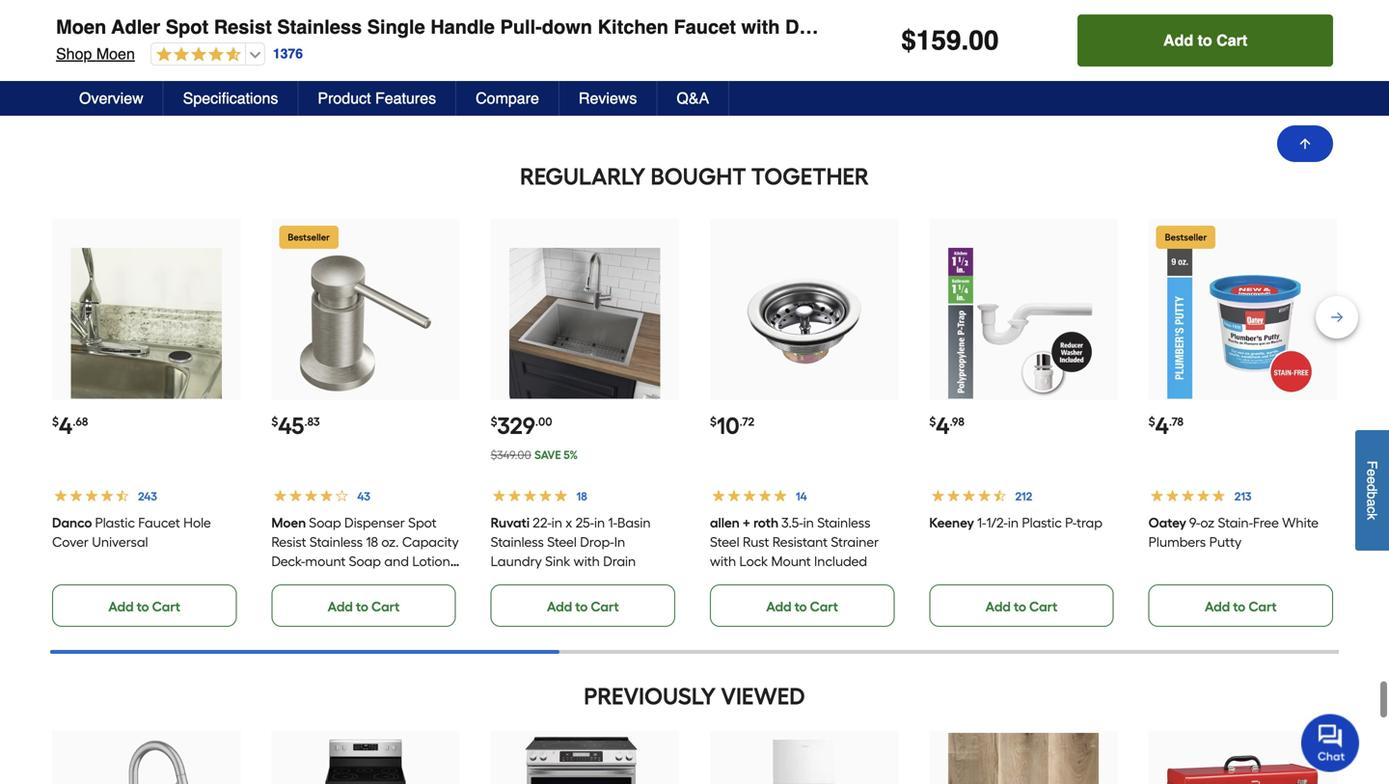 Task type: describe. For each thing, give the bounding box(es) containing it.
4 for $ 4 .98
[[936, 412, 950, 440]]

q&a button
[[657, 81, 729, 116]]

hole
[[183, 515, 211, 531]]

1 horizontal spatial dispenser
[[344, 515, 405, 531]]

previously viewed heading
[[50, 677, 1339, 716]]

capacity
[[402, 534, 459, 550]]

5%
[[564, 448, 578, 462]]

add inside 10 list item
[[766, 599, 792, 615]]

9-oz stain-free white plumbers putty
[[1149, 515, 1319, 550]]

2 in from the left
[[594, 515, 605, 531]]

spot for dispenser
[[408, 515, 437, 531]]

ruvati
[[491, 515, 530, 531]]

$ 4 .98
[[929, 412, 965, 440]]

bestseller for 4
[[1165, 232, 1207, 243]]

drain
[[603, 553, 636, 570]]

mount
[[305, 553, 346, 570]]

$ for $ 329 .00
[[491, 415, 497, 429]]

save
[[534, 448, 561, 462]]

$ for $ 4 .78
[[1149, 415, 1155, 429]]

single
[[367, 16, 425, 38]]

specifications
[[183, 89, 278, 107]]

shop
[[56, 45, 92, 63]]

in
[[614, 534, 625, 550]]

chat invite button image
[[1301, 713, 1360, 772]]

2 plastic from the left
[[1022, 515, 1062, 531]]

.83
[[304, 415, 320, 429]]

22-in x 25-in 1-basin stainless steel drop-in laundry sink with drain
[[491, 515, 651, 570]]

4 for $ 4 .68
[[59, 412, 73, 440]]

329 list item
[[491, 219, 679, 627]]

plastic inside plastic faucet hole cover universal
[[95, 515, 135, 531]]

stainless inside '22-in x 25-in 1-basin stainless steel drop-in laundry sink with drain'
[[491, 534, 544, 550]]

danco plastic faucet hole cover universal image
[[71, 248, 222, 399]]

cart inside 10 list item
[[810, 599, 838, 615]]

cart inside button
[[1217, 31, 1247, 49]]

included
[[814, 553, 867, 570]]

.72
[[740, 415, 755, 429]]

stainless up 1376 at the left of the page
[[277, 16, 362, 38]]

4 in from the left
[[1008, 515, 1019, 531]]

$349.00
[[491, 448, 531, 462]]

overview button
[[60, 81, 164, 116]]

$ 45 .83
[[271, 412, 320, 440]]

329
[[497, 412, 535, 440]]

moen for moen
[[271, 515, 306, 531]]

a
[[1365, 499, 1380, 507]]

add to cart inside "329" list item
[[547, 599, 619, 615]]

ruvati 22-in x 25-in 1-basin stainless steel drop-in laundry sink with drain image
[[510, 248, 660, 399]]

putty
[[1209, 534, 1242, 550]]

moen for moen adler spot resist stainless single handle pull-down kitchen faucet with deck plate
[[56, 16, 106, 38]]

45 list item
[[271, 219, 460, 627]]

stainless inside soap dispenser spot resist stainless 18 oz. capacity deck-mount soap and lotion dispenser
[[310, 534, 363, 550]]

.68
[[73, 415, 88, 429]]

down
[[542, 16, 592, 38]]

to inside the 45 list item
[[356, 599, 368, 615]]

roth
[[753, 515, 779, 531]]

add inside the 45 list item
[[328, 599, 353, 615]]

moen adler spot resist stainless single handle pull-down kitchen faucet with deck plate
[[56, 16, 883, 38]]

reviews button
[[559, 81, 657, 116]]

3.5-in stainless steel rust resistant strainer with lock mount included
[[710, 515, 879, 570]]

00
[[969, 25, 999, 56]]

2 list item from the left
[[491, 0, 679, 88]]

x
[[566, 515, 572, 531]]

k
[[1365, 513, 1380, 520]]

oatey
[[1149, 515, 1186, 531]]

2 4 list item from the left
[[929, 219, 1118, 627]]

c
[[1365, 507, 1380, 513]]

159
[[916, 25, 961, 56]]

sink
[[545, 553, 570, 570]]

lock
[[739, 553, 768, 570]]

cart inside the 45 list item
[[371, 599, 400, 615]]

adler
[[111, 16, 160, 38]]

$ for $ 4 .68
[[52, 415, 59, 429]]

+
[[743, 515, 751, 531]]

cover
[[52, 534, 89, 550]]

18
[[366, 534, 378, 550]]

add inside "329" list item
[[547, 599, 572, 615]]

previously viewed
[[584, 683, 805, 711]]

stainless inside 3.5-in stainless steel rust resistant strainer with lock mount included
[[817, 515, 871, 531]]

free
[[1253, 515, 1279, 531]]

reviews
[[579, 89, 637, 107]]

keeney 1-1/2-in plastic p-trap
[[929, 515, 1103, 531]]

1 add to cart list item from the left
[[52, 0, 241, 88]]

and
[[384, 553, 409, 570]]

to inside "329" list item
[[575, 599, 588, 615]]

resistant
[[772, 534, 828, 550]]

add inside button
[[1163, 31, 1193, 49]]

product features
[[318, 89, 436, 107]]

features
[[375, 89, 436, 107]]

0 vertical spatial soap
[[309, 515, 341, 531]]

resist for adler
[[214, 16, 272, 38]]

strainer
[[831, 534, 879, 550]]

2 add to cart list item from the left
[[1149, 0, 1337, 88]]

in inside 3.5-in stainless steel rust resistant strainer with lock mount included
[[803, 515, 814, 531]]

soap dispenser spot resist stainless 18 oz. capacity deck-mount soap and lotion dispenser
[[271, 515, 459, 589]]

keeney 1-1/2-in plastic p-trap image
[[948, 248, 1099, 399]]

oz.
[[381, 534, 399, 550]]

plate
[[837, 16, 883, 38]]

kitchen
[[598, 16, 668, 38]]

product features button
[[298, 81, 456, 116]]

bought
[[651, 163, 746, 191]]

$ 10 .72
[[710, 412, 755, 440]]

.78
[[1169, 415, 1184, 429]]

f e e d b a c k
[[1365, 461, 1380, 520]]

universal
[[92, 534, 148, 550]]

f e e d b a c k button
[[1355, 430, 1389, 551]]

overview
[[79, 89, 143, 107]]

3 list item from the left
[[710, 0, 898, 88]]

45
[[278, 412, 304, 440]]



Task type: locate. For each thing, give the bounding box(es) containing it.
1 steel from the left
[[547, 534, 577, 550]]

4 list item from the left
[[929, 0, 1118, 88]]

lotion
[[412, 553, 450, 570]]

1- inside '22-in x 25-in 1-basin stainless steel drop-in laundry sink with drain'
[[608, 515, 617, 531]]

1 vertical spatial moen
[[96, 45, 135, 63]]

add to cart link inside "329" list item
[[491, 585, 675, 627]]

spot
[[166, 16, 209, 38], [408, 515, 437, 531]]

allen + roth 3.5-in stainless steel rust resistant strainer with lock mount included image
[[729, 248, 880, 399]]

with inside 3.5-in stainless steel rust resistant strainer with lock mount included
[[710, 553, 736, 570]]

1 vertical spatial dispenser
[[271, 573, 332, 589]]

plastic faucet hole cover universal
[[52, 515, 211, 550]]

1 horizontal spatial 1-
[[977, 515, 986, 531]]

1 vertical spatial soap
[[349, 553, 381, 570]]

trap
[[1077, 515, 1103, 531]]

$ up $349.00
[[491, 415, 497, 429]]

1376
[[273, 46, 303, 61]]

product
[[318, 89, 371, 107]]

4 list item
[[52, 219, 241, 627], [929, 219, 1118, 627], [1149, 219, 1337, 627]]

to inside button
[[1198, 31, 1212, 49]]

e up b in the right bottom of the page
[[1365, 476, 1380, 484]]

22-
[[533, 515, 552, 531]]

add to cart button
[[1078, 14, 1333, 67]]

regularly
[[520, 163, 646, 191]]

steel
[[547, 534, 577, 550], [710, 534, 740, 550]]

faucet left "hole"
[[138, 515, 180, 531]]

$ for $ 159 . 00
[[901, 25, 916, 56]]

0 horizontal spatial dispenser
[[271, 573, 332, 589]]

$ left .78
[[1149, 415, 1155, 429]]

1 1- from the left
[[608, 515, 617, 531]]

midea 30-in glass top 5 elements 6.3-cu ft self-cleaning air fry convection oven slide-in smart electric range (stainless steel) image
[[510, 733, 660, 784]]

1 horizontal spatial steel
[[710, 534, 740, 550]]

together
[[751, 163, 869, 191]]

e
[[1365, 469, 1380, 477], [1365, 476, 1380, 484]]

resist up deck- at the bottom left of page
[[271, 534, 306, 550]]

1/2-
[[986, 515, 1008, 531]]

b
[[1365, 492, 1380, 499]]

add to cart link inside the 45 list item
[[271, 585, 456, 627]]

$ left .72
[[710, 415, 717, 429]]

resist up 4.6 stars image on the left of page
[[214, 16, 272, 38]]

bestseller for 45
[[288, 232, 330, 243]]

mount
[[771, 553, 811, 570]]

3.5-
[[782, 515, 803, 531]]

1 horizontal spatial plastic
[[1022, 515, 1062, 531]]

add to cart
[[1163, 31, 1247, 49], [108, 59, 180, 76], [1205, 59, 1277, 76], [108, 599, 180, 615], [328, 599, 400, 615], [547, 599, 619, 615], [766, 599, 838, 615], [986, 599, 1058, 615], [1205, 599, 1277, 615]]

$ for $ 45 .83
[[271, 415, 278, 429]]

0 horizontal spatial 4
[[59, 412, 73, 440]]

with left deck on the top right
[[741, 16, 780, 38]]

0 horizontal spatial 4 list item
[[52, 219, 241, 627]]

moen adler spot resist stainless single handle pull-down kitchen faucet with deck plate image
[[71, 733, 222, 784]]

0 horizontal spatial steel
[[547, 534, 577, 550]]

steel down allen
[[710, 534, 740, 550]]

0 horizontal spatial 1-
[[608, 515, 617, 531]]

drop-
[[580, 534, 614, 550]]

add to cart inside 10 list item
[[766, 599, 838, 615]]

4.6 stars image
[[151, 46, 241, 64]]

1 horizontal spatial spot
[[408, 515, 437, 531]]

0 horizontal spatial add to cart list item
[[52, 0, 241, 88]]

whirlpool 30-in glass top 5 elements 5.3-cu ft self-cleaning air fry convection oven freestanding electric range (fingerprint resistant stainless steel) image
[[290, 733, 441, 784]]

white
[[1282, 515, 1319, 531]]

to inside 10 list item
[[794, 599, 807, 615]]

1 4 list item from the left
[[52, 219, 241, 627]]

$ inside $ 10 .72
[[710, 415, 717, 429]]

3 4 from the left
[[1155, 412, 1169, 440]]

oatey 9-oz stain-free white plumbers putty image
[[1167, 248, 1318, 399]]

e up d
[[1365, 469, 1380, 477]]

spot for adler
[[166, 16, 209, 38]]

$349.00 save 5%
[[491, 448, 578, 462]]

f
[[1365, 461, 1380, 469]]

resist inside soap dispenser spot resist stainless 18 oz. capacity deck-mount soap and lotion dispenser
[[271, 534, 306, 550]]

10 list item
[[710, 219, 898, 627]]

allen + roth
[[710, 515, 779, 531]]

0 vertical spatial moen
[[56, 16, 106, 38]]

$ 4 .78
[[1149, 412, 1184, 440]]

stain-
[[1218, 515, 1253, 531]]

$ 159 . 00
[[901, 25, 999, 56]]

in left p-
[[1008, 515, 1019, 531]]

1 list item from the left
[[271, 0, 460, 88]]

with down the drop-
[[574, 553, 600, 570]]

2 horizontal spatial 4
[[1155, 412, 1169, 440]]

add to cart list item
[[52, 0, 241, 88], [1149, 0, 1337, 88]]

regularly bought together
[[520, 163, 869, 191]]

steel up sink
[[547, 534, 577, 550]]

plastic left p-
[[1022, 515, 1062, 531]]

bestseller inside the 45 list item
[[288, 232, 330, 243]]

spot up 4.6 stars image on the left of page
[[166, 16, 209, 38]]

1 vertical spatial resist
[[271, 534, 306, 550]]

craftsman portable 20.5-in ball-bearing 3-drawer red steel lockable tool box image
[[1167, 733, 1318, 784]]

2 horizontal spatial 4 list item
[[1149, 219, 1337, 627]]

in up the drop-
[[594, 515, 605, 531]]

1- up 'in'
[[608, 515, 617, 531]]

$ inside $ 4 .78
[[1149, 415, 1155, 429]]

$ for $ 4 .98
[[929, 415, 936, 429]]

1 horizontal spatial bestseller
[[1165, 232, 1207, 243]]

$ 4 .68
[[52, 412, 88, 440]]

in up resistant
[[803, 515, 814, 531]]

soap up mount
[[309, 515, 341, 531]]

moen inside the 45 list item
[[271, 515, 306, 531]]

$ inside $ 45 .83
[[271, 415, 278, 429]]

plumbers
[[1149, 534, 1206, 550]]

1 e from the top
[[1365, 469, 1380, 477]]

laundry
[[491, 553, 542, 570]]

moen soap dispenser spot resist stainless 18 oz. capacity deck-mount soap and lotion dispenser image
[[290, 248, 441, 399]]

0 horizontal spatial with
[[574, 553, 600, 570]]

steel inside '22-in x 25-in 1-basin stainless steel drop-in laundry sink with drain'
[[547, 534, 577, 550]]

10
[[717, 412, 740, 440]]

$
[[901, 25, 916, 56], [52, 415, 59, 429], [271, 415, 278, 429], [491, 415, 497, 429], [710, 415, 717, 429], [929, 415, 936, 429], [1149, 415, 1155, 429]]

faucet inside plastic faucet hole cover universal
[[138, 515, 180, 531]]

2 steel from the left
[[710, 534, 740, 550]]

previously
[[584, 683, 716, 711]]

bestseller
[[288, 232, 330, 243], [1165, 232, 1207, 243]]

1 horizontal spatial with
[[710, 553, 736, 570]]

keeney
[[929, 515, 974, 531]]

2 vertical spatial moen
[[271, 515, 306, 531]]

$ inside $ 4 .98
[[929, 415, 936, 429]]

1-
[[608, 515, 617, 531], [977, 515, 986, 531]]

moen up shop
[[56, 16, 106, 38]]

0 horizontal spatial faucet
[[138, 515, 180, 531]]

0 vertical spatial faucet
[[674, 16, 736, 38]]

allen
[[710, 515, 740, 531]]

p-
[[1065, 515, 1077, 531]]

$ for $ 10 .72
[[710, 415, 717, 429]]

cali longboards seaboard oak 20-mil x 9-in w x 70-in l waterproof and water resistant interlocking luxury vinyl plank flooring (26.62-sq ft/ carton) image
[[948, 733, 1099, 784]]

faucet
[[674, 16, 736, 38], [138, 515, 180, 531]]

0 vertical spatial resist
[[214, 16, 272, 38]]

deck-
[[271, 553, 305, 570]]

stainless up 'strainer'
[[817, 515, 871, 531]]

1 in from the left
[[552, 515, 562, 531]]

9-
[[1189, 515, 1200, 531]]

1 horizontal spatial soap
[[349, 553, 381, 570]]

compare button
[[456, 81, 559, 116]]

$ left .68
[[52, 415, 59, 429]]

q&a
[[677, 89, 709, 107]]

specifications button
[[164, 81, 298, 116]]

0 horizontal spatial bestseller
[[288, 232, 330, 243]]

basin
[[617, 515, 651, 531]]

0 horizontal spatial soap
[[309, 515, 341, 531]]

0 vertical spatial spot
[[166, 16, 209, 38]]

1 bestseller from the left
[[288, 232, 330, 243]]

cart
[[1217, 31, 1247, 49], [152, 59, 180, 76], [1249, 59, 1277, 76], [152, 599, 180, 615], [371, 599, 400, 615], [591, 599, 619, 615], [810, 599, 838, 615], [1029, 599, 1058, 615], [1249, 599, 1277, 615]]

1 vertical spatial faucet
[[138, 515, 180, 531]]

2 e from the top
[[1365, 476, 1380, 484]]

add to cart inside add to cart button
[[1163, 31, 1247, 49]]

0 horizontal spatial spot
[[166, 16, 209, 38]]

stainless
[[277, 16, 362, 38], [817, 515, 871, 531], [310, 534, 363, 550], [491, 534, 544, 550]]

spot up capacity
[[408, 515, 437, 531]]

shop moen
[[56, 45, 135, 63]]

cart inside "329" list item
[[591, 599, 619, 615]]

handle
[[430, 16, 495, 38]]

.
[[961, 25, 969, 56]]

dispenser down deck- at the bottom left of page
[[271, 573, 332, 589]]

with inside '22-in x 25-in 1-basin stainless steel drop-in laundry sink with drain'
[[574, 553, 600, 570]]

regularly bought together heading
[[50, 157, 1339, 196]]

1 horizontal spatial add to cart list item
[[1149, 0, 1337, 88]]

.98
[[950, 415, 965, 429]]

0 vertical spatial dispenser
[[344, 515, 405, 531]]

2 1- from the left
[[977, 515, 986, 531]]

$ right plate
[[901, 25, 916, 56]]

add
[[1163, 31, 1193, 49], [108, 59, 134, 76], [1205, 59, 1230, 76], [108, 599, 134, 615], [328, 599, 353, 615], [547, 599, 572, 615], [766, 599, 792, 615], [986, 599, 1011, 615], [1205, 599, 1230, 615]]

.00
[[535, 415, 552, 429]]

resist for dispenser
[[271, 534, 306, 550]]

$ left .83
[[271, 415, 278, 429]]

moen down adler
[[96, 45, 135, 63]]

3 in from the left
[[803, 515, 814, 531]]

plastic up universal
[[95, 515, 135, 531]]

d
[[1365, 484, 1380, 492]]

pull-
[[500, 16, 542, 38]]

oz
[[1200, 515, 1215, 531]]

$ 329 .00
[[491, 412, 552, 440]]

viewed
[[721, 683, 805, 711]]

1- right keeney
[[977, 515, 986, 531]]

1 plastic from the left
[[95, 515, 135, 531]]

steel inside 3.5-in stainless steel rust resistant strainer with lock mount included
[[710, 534, 740, 550]]

list item
[[271, 0, 460, 88], [491, 0, 679, 88], [710, 0, 898, 88], [929, 0, 1118, 88]]

midea garage ready 18.1-cu ft top-freezer refrigerator (white) energy star image
[[729, 733, 880, 784]]

1 horizontal spatial faucet
[[674, 16, 736, 38]]

dispenser up '18'
[[344, 515, 405, 531]]

$ inside the $ 329 .00
[[491, 415, 497, 429]]

1 4 from the left
[[59, 412, 73, 440]]

4 for $ 4 .78
[[1155, 412, 1169, 440]]

$ inside $ 4 .68
[[52, 415, 59, 429]]

0 horizontal spatial plastic
[[95, 515, 135, 531]]

stainless up mount
[[310, 534, 363, 550]]

add to cart inside the 45 list item
[[328, 599, 400, 615]]

deck
[[785, 16, 831, 38]]

1 horizontal spatial 4 list item
[[929, 219, 1118, 627]]

in left x
[[552, 515, 562, 531]]

moen up deck- at the bottom left of page
[[271, 515, 306, 531]]

3 4 list item from the left
[[1149, 219, 1337, 627]]

with left lock on the right
[[710, 553, 736, 570]]

rust
[[743, 534, 769, 550]]

stainless up the laundry
[[491, 534, 544, 550]]

danco
[[52, 515, 92, 531]]

2 bestseller from the left
[[1165, 232, 1207, 243]]

moen
[[56, 16, 106, 38], [96, 45, 135, 63], [271, 515, 306, 531]]

$ left .98
[[929, 415, 936, 429]]

add to cart link inside 10 list item
[[710, 585, 895, 627]]

2 4 from the left
[[936, 412, 950, 440]]

1 vertical spatial spot
[[408, 515, 437, 531]]

arrow up image
[[1297, 136, 1313, 151]]

2 horizontal spatial with
[[741, 16, 780, 38]]

spot inside soap dispenser spot resist stainless 18 oz. capacity deck-mount soap and lotion dispenser
[[408, 515, 437, 531]]

1 horizontal spatial 4
[[936, 412, 950, 440]]

soap down '18'
[[349, 553, 381, 570]]

faucet right the kitchen
[[674, 16, 736, 38]]



Task type: vqa. For each thing, say whether or not it's contained in the screenshot.
PLASTIC FAUCET HOLE COVER UNIVERSAL
yes



